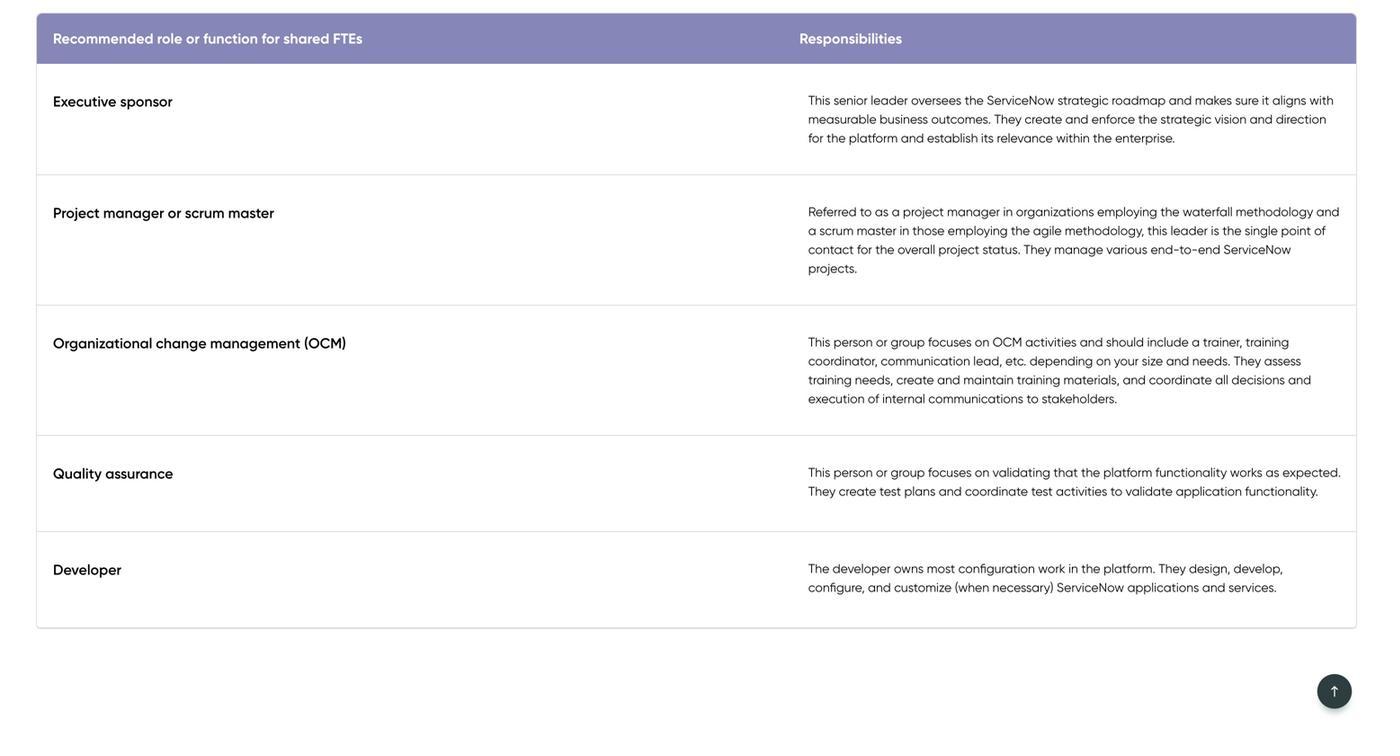 Task type: locate. For each thing, give the bounding box(es) containing it.
1 horizontal spatial platform
[[918, 337, 974, 355]]

expected.
[[1283, 465, 1341, 480]]

trainer,
[[1203, 334, 1243, 350]]

0 horizontal spatial platform
[[847, 423, 902, 441]]

2 horizontal spatial create
[[1025, 111, 1062, 127]]

a down strat
[[1392, 423, 1393, 441]]

the left platform. on the right of page
[[1081, 561, 1101, 576]]

1 horizontal spatial create
[[897, 372, 934, 388]]

and right size
[[1166, 337, 1193, 355]]

of
[[1314, 223, 1326, 238], [868, 391, 879, 406]]

1 vertical spatial create
[[897, 372, 934, 388]]

size
[[1142, 353, 1163, 369]]

they inside this person or group focuses on validating that the platform functionality works as expected. they create test plans and coordinate test activities to validate application functionality.
[[808, 484, 836, 499]]

organizational
[[53, 334, 152, 352]]

and right the methodology
[[1317, 204, 1340, 219]]

1 test from the left
[[880, 484, 901, 499]]

1 horizontal spatial employing
[[1097, 204, 1157, 219]]

1 vertical spatial of
[[868, 391, 879, 406]]

group up communication
[[891, 334, 925, 350]]

0 vertical spatial group
[[891, 334, 925, 350]]

1 vertical spatial estimator
[[946, 423, 1007, 441]]

as inside this person or group focuses on validating that the platform functionality works as expected. they create test plans and coordinate test activities to validate application functionality.
[[1266, 465, 1279, 480]]

as inside your servicenow® platform team establishes, maintains, and extends servicenow as a strat
[[1333, 337, 1349, 355]]

1 manager from the left
[[103, 204, 164, 222]]

stakeholders.
[[1042, 391, 1117, 406]]

group inside this person or group focuses on validating that the platform functionality works as expected. they create test plans and coordinate test activities to validate application functionality.
[[891, 465, 925, 480]]

focuses up plans
[[928, 465, 972, 480]]

estimator
[[794, 253, 983, 307], [946, 423, 1007, 441]]

in inside the developer owns most configuration work in the platform. they design, develop, configure, and customize (when necessary) servicenow applications and services.
[[1069, 561, 1078, 576]]

a
[[892, 204, 900, 219], [808, 223, 816, 238], [1192, 334, 1200, 350], [1353, 337, 1362, 355], [1392, 423, 1393, 441]]

depending
[[1030, 353, 1093, 369]]

they down 'agile'
[[1024, 242, 1051, 257]]

get
[[36, 75, 61, 92]]

team right is
[[1219, 197, 1328, 250]]

this up measurable
[[808, 93, 830, 108]]

team right build
[[1354, 423, 1389, 441]]

1 vertical spatial team
[[906, 423, 942, 441]]

1 vertical spatial as
[[1333, 337, 1349, 355]]

get started link
[[36, 66, 114, 102]]

this
[[1147, 223, 1168, 238]]

or inside the this person or group focuses on ocm activities and should include a trainer, training coordinator, communication lead, etc. depending on your size and needs. they assess training needs, create and maintain training materials, and coordinate all decisions and execution of internal communications to stakeholders.
[[876, 334, 888, 350]]

1 horizontal spatial as
[[1266, 465, 1279, 480]]

on up materials,
[[1096, 353, 1111, 369]]

on
[[975, 334, 990, 350], [1096, 353, 1111, 369], [975, 465, 990, 480]]

strategic down makes
[[1161, 111, 1212, 127]]

1 focuses from the top
[[928, 334, 972, 350]]

test
[[880, 484, 901, 499], [1031, 484, 1053, 499]]

this up coordinator,
[[808, 334, 830, 350]]

leader
[[871, 93, 908, 108], [1171, 223, 1208, 238]]

quality assurance
[[53, 465, 173, 482]]

2 horizontal spatial for
[[857, 242, 872, 257]]

0 vertical spatial platform
[[849, 130, 898, 146]]

focuses inside this person or group focuses on validating that the platform functionality works as expected. they create test plans and coordinate test activities to validate application functionality.
[[928, 465, 972, 480]]

person for organizational change management (ocm)
[[834, 334, 873, 350]]

1 horizontal spatial leader
[[1171, 223, 1208, 238]]

1 horizontal spatial manager
[[947, 204, 1000, 219]]

0 vertical spatial team
[[978, 337, 1012, 355]]

customize
[[894, 580, 952, 595]]

and inside your servicenow® platform team establishes, maintains, and extends servicenow as a strat
[[1166, 337, 1193, 355]]

referred
[[808, 204, 857, 219]]

2 focuses from the top
[[928, 465, 972, 480]]

2 vertical spatial this
[[808, 465, 830, 480]]

and left should
[[1080, 334, 1103, 350]]

master inside referred to as a project manager in organizations employing the waterfall methodology and a scrum master in those employing the agile methodology, this leader is the single point of contact for the overall project status. they manage various end-to-end servicenow projects.
[[857, 223, 897, 238]]

a left strat
[[1353, 337, 1362, 355]]

on up the lead,
[[975, 334, 990, 350]]

this senior leader oversees the servicenow strategic roadmap and makes sure it aligns with measurable business outcomes. they create and enforce the strategic vision and direction for the platform and establish its relevance within the enterprise.
[[808, 93, 1334, 146]]

or for this person or group focuses on validating that the platform functionality works as expected. they create test plans and coordinate test activities to validate application functionality.
[[876, 465, 888, 480]]

platform inside this senior leader oversees the servicenow strategic roadmap and makes sure it aligns with measurable business outcomes. they create and enforce the strategic vision and direction for the platform and establish its relevance within the enterprise.
[[849, 130, 898, 146]]

platform
[[1039, 197, 1209, 250], [847, 423, 902, 441]]

2 vertical spatial on
[[975, 465, 990, 480]]

they down use
[[808, 484, 836, 499]]

scrum
[[185, 204, 225, 222], [819, 223, 854, 238]]

or for this person or group focuses on ocm activities and should include a trainer, training coordinator, communication lead, etc. depending on your size and needs. they assess training needs, create and maintain training materials, and coordinate all decisions and execution of internal communications to stakeholders.
[[876, 334, 888, 350]]

group up plans
[[891, 465, 925, 480]]

(ocm)
[[304, 334, 346, 352]]

0 vertical spatial create
[[1025, 111, 1062, 127]]

for down measurable
[[808, 130, 824, 146]]

activities
[[1025, 334, 1077, 350], [1056, 484, 1107, 499]]

1 horizontal spatial test
[[1031, 484, 1053, 499]]

of right point
[[1314, 223, 1326, 238]]

leader inside this senior leader oversees the servicenow strategic roadmap and makes sure it aligns with measurable business outcomes. they create and enforce the strategic vision and direction for the platform and establish its relevance within the enterprise.
[[871, 93, 908, 108]]

focuses for quality assurance
[[928, 465, 972, 480]]

manager up the status.
[[947, 204, 1000, 219]]

person
[[834, 334, 873, 350], [834, 465, 873, 480]]

servicenow
[[987, 93, 1055, 108], [794, 197, 1028, 250], [1224, 242, 1291, 257], [1252, 337, 1330, 355], [1057, 580, 1124, 595]]

for inside this senior leader oversees the servicenow strategic roadmap and makes sure it aligns with measurable business outcomes. they create and enforce the strategic vision and direction for the platform and establish its relevance within the enterprise.
[[808, 130, 824, 146]]

or inside this person or group focuses on validating that the platform functionality works as expected. they create test plans and coordinate test activities to validate application functionality.
[[876, 465, 888, 480]]

use
[[794, 423, 818, 441]]

focuses for organizational change management (ocm)
[[928, 334, 972, 350]]

1 person from the top
[[834, 334, 873, 350]]

as
[[875, 204, 889, 219], [1333, 337, 1349, 355], [1266, 465, 1279, 480]]

how
[[1082, 423, 1110, 441]]

or
[[186, 30, 200, 47], [168, 204, 181, 222], [876, 334, 888, 350], [876, 465, 888, 480]]

1 vertical spatial scrum
[[819, 223, 854, 238]]

leader up to-
[[1171, 223, 1208, 238]]

for left shared
[[262, 30, 280, 47]]

as right referred
[[875, 204, 889, 219]]

0 horizontal spatial create
[[839, 484, 876, 499]]

person inside this person or group focuses on validating that the platform functionality works as expected. they create test plans and coordinate test activities to validate application functionality.
[[834, 465, 873, 480]]

0 vertical spatial estimator
[[794, 253, 983, 307]]

to inside referred to as a project manager in organizations employing the waterfall methodology and a scrum master in those employing the agile methodology, this leader is the single point of contact for the overall project status. they manage various end-to-end servicenow projects.
[[860, 204, 872, 219]]

1 horizontal spatial of
[[1314, 223, 1326, 238]]

0 horizontal spatial master
[[228, 204, 274, 222]]

person up coordinator,
[[834, 334, 873, 350]]

person down execution
[[834, 465, 873, 480]]

2 vertical spatial for
[[857, 242, 872, 257]]

create left plans
[[839, 484, 876, 499]]

0 vertical spatial employing
[[1097, 204, 1157, 219]]

1 vertical spatial leader
[[1171, 223, 1208, 238]]

0 horizontal spatial leader
[[871, 93, 908, 108]]

1 vertical spatial activities
[[1056, 484, 1107, 499]]

leader inside referred to as a project manager in organizations employing the waterfall methodology and a scrum master in those employing the agile methodology, this leader is the single point of contact for the overall project status. they manage various end-to-end servicenow projects.
[[1171, 223, 1208, 238]]

employing up the 'methodology,'
[[1097, 204, 1157, 219]]

0 horizontal spatial your
[[1114, 353, 1139, 369]]

for right contact
[[857, 242, 872, 257]]

on inside this person or group focuses on validating that the platform functionality works as expected. they create test plans and coordinate test activities to validate application functionality.
[[975, 465, 990, 480]]

2 vertical spatial as
[[1266, 465, 1279, 480]]

2 horizontal spatial in
[[1069, 561, 1078, 576]]

training
[[1246, 334, 1289, 350], [808, 372, 852, 388], [1017, 372, 1060, 388]]

1 horizontal spatial strategic
[[1161, 111, 1212, 127]]

1 vertical spatial group
[[891, 465, 925, 480]]

1 vertical spatial master
[[857, 223, 897, 238]]

the down measurable
[[827, 130, 846, 146]]

1 vertical spatial person
[[834, 465, 873, 480]]

training up assess
[[1246, 334, 1289, 350]]

2 manager from the left
[[947, 204, 1000, 219]]

0 vertical spatial for
[[262, 30, 280, 47]]

this inside this senior leader oversees the servicenow strategic roadmap and makes sure it aligns with measurable business outcomes. they create and enforce the strategic vision and direction for the platform and establish its relevance within the enterprise.
[[808, 93, 830, 108]]

1 vertical spatial platform
[[847, 423, 902, 441]]

1 vertical spatial employing
[[948, 223, 1008, 238]]

0 vertical spatial coordinate
[[1149, 372, 1212, 388]]

group for organizational change management (ocm)
[[891, 334, 925, 350]]

center
[[298, 33, 350, 53]]

platform inside servicenow platform team estimator
[[1039, 197, 1209, 250]]

coordinate down validating
[[965, 484, 1028, 499]]

a up contact
[[808, 223, 816, 238]]

customer
[[158, 33, 231, 53]]

1 group from the top
[[891, 334, 925, 350]]

extends
[[1196, 337, 1249, 355]]

waterfall
[[1183, 204, 1233, 219]]

platform up validate
[[1103, 465, 1152, 480]]

create down communication
[[897, 372, 934, 388]]

work
[[1038, 561, 1065, 576]]

manage
[[1054, 242, 1103, 257]]

0 horizontal spatial team
[[906, 423, 942, 441]]

2 vertical spatial platform
[[1103, 465, 1152, 480]]

team up maintain
[[978, 337, 1012, 355]]

1 vertical spatial your
[[1322, 423, 1350, 441]]

0 vertical spatial your
[[1114, 353, 1139, 369]]

1 vertical spatial on
[[1096, 353, 1111, 369]]

this inside this person or group focuses on validating that the platform functionality works as expected. they create test plans and coordinate test activities to validate application functionality.
[[808, 465, 830, 480]]

the right use
[[821, 423, 843, 441]]

0 horizontal spatial coordinate
[[965, 484, 1028, 499]]

0 horizontal spatial as
[[875, 204, 889, 219]]

activities inside the this person or group focuses on ocm activities and should include a trainer, training coordinator, communication lead, etc. depending on your size and needs. they assess training needs, create and maintain training materials, and coordinate all decisions and execution of internal communications to stakeholders.
[[1025, 334, 1077, 350]]

1 horizontal spatial platform
[[1039, 197, 1209, 250]]

platform down business
[[849, 130, 898, 146]]

role
[[157, 30, 182, 47]]

0 vertical spatial on
[[975, 334, 990, 350]]

test down validating
[[1031, 484, 1053, 499]]

customer success center link
[[36, 32, 355, 53]]

0 vertical spatial of
[[1314, 223, 1326, 238]]

0 horizontal spatial test
[[880, 484, 901, 499]]

to right referred
[[860, 204, 872, 219]]

platform up maintain
[[918, 337, 974, 355]]

your
[[794, 337, 822, 355]]

strategic
[[1058, 93, 1109, 108], [1161, 111, 1212, 127]]

your down should
[[1114, 353, 1139, 369]]

0 vertical spatial leader
[[871, 93, 908, 108]]

status.
[[983, 242, 1021, 257]]

2 horizontal spatial as
[[1333, 337, 1349, 355]]

they up relevance
[[994, 111, 1022, 127]]

create up relevance
[[1025, 111, 1062, 127]]

outcomes.
[[931, 111, 991, 127]]

on for organizational change management (ocm)
[[975, 334, 990, 350]]

0 vertical spatial in
[[1003, 204, 1013, 219]]

focuses inside the this person or group focuses on ocm activities and should include a trainer, training coordinator, communication lead, etc. depending on your size and needs. they assess training needs, create and maintain training materials, and coordinate all decisions and execution of internal communications to stakeholders.
[[928, 334, 972, 350]]

applications
[[1127, 580, 1199, 595]]

a inside your servicenow® platform team establishes, maintains, and extends servicenow as a strat
[[1353, 337, 1362, 355]]

activities up depending
[[1025, 334, 1077, 350]]

2 test from the left
[[1031, 484, 1053, 499]]

2 vertical spatial create
[[839, 484, 876, 499]]

1 horizontal spatial for
[[808, 130, 824, 146]]

this for organizational change management (ocm)
[[808, 334, 830, 350]]

your inside use the platform team estimator to find out how many people you need to build your team a
[[1322, 423, 1350, 441]]

coordinate inside the this person or group focuses on ocm activities and should include a trainer, training coordinator, communication lead, etc. depending on your size and needs. they assess training needs, create and maintain training materials, and coordinate all decisions and execution of internal communications to stakeholders.
[[1149, 372, 1212, 388]]

they inside referred to as a project manager in organizations employing the waterfall methodology and a scrum master in those employing the agile methodology, this leader is the single point of contact for the overall project status. they manage various end-to-end servicenow projects.
[[1024, 242, 1051, 257]]

1 vertical spatial focuses
[[928, 465, 972, 480]]

coordinate down size
[[1149, 372, 1212, 388]]

0 horizontal spatial manager
[[103, 204, 164, 222]]

project up those
[[903, 204, 944, 219]]

1 vertical spatial this
[[808, 334, 830, 350]]

as up the functionality.
[[1266, 465, 1279, 480]]

and left makes
[[1169, 93, 1192, 108]]

for inside referred to as a project manager in organizations employing the waterfall methodology and a scrum master in those employing the agile methodology, this leader is the single point of contact for the overall project status. they manage various end-to-end servicenow projects.
[[857, 242, 872, 257]]

the right that
[[1081, 465, 1100, 480]]

functionality.
[[1245, 484, 1318, 499]]

this person or group focuses on ocm activities and should include a trainer, training coordinator, communication lead, etc. depending on your size and needs. they assess training needs, create and maintain training materials, and coordinate all decisions and execution of internal communications to stakeholders.
[[808, 334, 1311, 406]]

to
[[860, 204, 872, 219], [1027, 391, 1039, 406], [1011, 423, 1025, 441], [1269, 423, 1283, 441], [1111, 484, 1123, 499]]

1 horizontal spatial scrum
[[819, 223, 854, 238]]

business
[[880, 111, 928, 127]]

a up needs.
[[1192, 334, 1200, 350]]

1 horizontal spatial team
[[1219, 197, 1328, 250]]

direction
[[1276, 111, 1326, 127]]

needs.
[[1192, 353, 1231, 369]]

1 horizontal spatial team
[[1354, 423, 1389, 441]]

group
[[891, 334, 925, 350], [891, 465, 925, 480]]

platform inside your servicenow® platform team establishes, maintains, and extends servicenow as a strat
[[918, 337, 974, 355]]

in right work
[[1069, 561, 1078, 576]]

they up decisions
[[1234, 353, 1261, 369]]

focuses
[[928, 334, 972, 350], [928, 465, 972, 480]]

group inside the this person or group focuses on ocm activities and should include a trainer, training coordinator, communication lead, etc. depending on your size and needs. they assess training needs, create and maintain training materials, and coordinate all decisions and execution of internal communications to stakeholders.
[[891, 334, 925, 350]]

of inside referred to as a project manager in organizations employing the waterfall methodology and a scrum master in those employing the agile methodology, this leader is the single point of contact for the overall project status. they manage various end-to-end servicenow projects.
[[1314, 223, 1326, 238]]

makes
[[1195, 93, 1232, 108]]

and down communication
[[937, 372, 960, 388]]

maintain
[[963, 372, 1014, 388]]

training up execution
[[808, 372, 852, 388]]

the developer owns most configuration work in the platform. they design, develop, configure, and customize (when necessary) servicenow applications and services.
[[808, 561, 1283, 595]]

0 vertical spatial team
[[1219, 197, 1328, 250]]

1 horizontal spatial master
[[857, 223, 897, 238]]

1 horizontal spatial your
[[1322, 423, 1350, 441]]

0 vertical spatial this
[[808, 93, 830, 108]]

on for quality assurance
[[975, 465, 990, 480]]

include
[[1147, 334, 1189, 350]]

of down needs,
[[868, 391, 879, 406]]

and down it
[[1250, 111, 1273, 127]]

team inside use the platform team estimator to find out how many people you need to build your team a
[[906, 423, 942, 441]]

in up the status.
[[1003, 204, 1013, 219]]

1 this from the top
[[808, 93, 830, 108]]

and down business
[[901, 130, 924, 146]]

0 vertical spatial platform
[[1039, 197, 1209, 250]]

and right plans
[[939, 484, 962, 499]]

estimator down communications
[[946, 423, 1007, 441]]

0 vertical spatial person
[[834, 334, 873, 350]]

end
[[1198, 242, 1220, 257]]

2 person from the top
[[834, 465, 873, 480]]

this inside the this person or group focuses on ocm activities and should include a trainer, training coordinator, communication lead, etc. depending on your size and needs. they assess training needs, create and maintain training materials, and coordinate all decisions and execution of internal communications to stakeholders.
[[808, 334, 830, 350]]

to left validate
[[1111, 484, 1123, 499]]

1 vertical spatial strategic
[[1161, 111, 1212, 127]]

2 vertical spatial in
[[1069, 561, 1078, 576]]

shared
[[283, 30, 329, 47]]

estimator down those
[[794, 253, 983, 307]]

change
[[156, 334, 207, 352]]

in for project manager or scrum master
[[1003, 204, 1013, 219]]

1 vertical spatial platform
[[918, 337, 974, 355]]

services.
[[1229, 580, 1277, 595]]

0 vertical spatial focuses
[[928, 334, 972, 350]]

project
[[903, 204, 944, 219], [938, 242, 979, 257]]

this down use
[[808, 465, 830, 480]]

in up the overall on the top right of page
[[900, 223, 909, 238]]

team
[[978, 337, 1012, 355], [1354, 423, 1389, 441]]

on left validating
[[975, 465, 990, 480]]

strategic up enforce
[[1058, 93, 1109, 108]]

0 vertical spatial scrum
[[185, 204, 225, 222]]

recommended role or function for shared ftes
[[53, 30, 363, 47]]

1 vertical spatial coordinate
[[965, 484, 1028, 499]]

they up applications on the bottom right
[[1159, 561, 1186, 576]]

as left strat
[[1333, 337, 1349, 355]]

create inside the this person or group focuses on ocm activities and should include a trainer, training coordinator, communication lead, etc. depending on your size and needs. they assess training needs, create and maintain training materials, and coordinate all decisions and execution of internal communications to stakeholders.
[[897, 372, 934, 388]]

relevance
[[997, 130, 1053, 146]]

0 vertical spatial activities
[[1025, 334, 1077, 350]]

0 vertical spatial as
[[875, 204, 889, 219]]

team down internal
[[906, 423, 942, 441]]

2 this from the top
[[808, 334, 830, 350]]

scrum inside referred to as a project manager in organizations employing the waterfall methodology and a scrum master in those employing the agile methodology, this leader is the single point of contact for the overall project status. they manage various end-to-end servicenow projects.
[[819, 223, 854, 238]]

servicenow inside your servicenow® platform team establishes, maintains, and extends servicenow as a strat
[[1252, 337, 1330, 355]]

2 horizontal spatial platform
[[1103, 465, 1152, 480]]

activities down that
[[1056, 484, 1107, 499]]

and down assess
[[1288, 372, 1311, 388]]

or for project manager or scrum master
[[168, 204, 181, 222]]

platform inside this person or group focuses on validating that the platform functionality works as expected. they create test plans and coordinate test activities to validate application functionality.
[[1103, 465, 1152, 480]]

team inside use the platform team estimator to find out how many people you need to build your team a
[[1354, 423, 1389, 441]]

your right build
[[1322, 423, 1350, 441]]

1 horizontal spatial in
[[1003, 204, 1013, 219]]

platform inside use the platform team estimator to find out how many people you need to build your team a
[[847, 423, 902, 441]]

2 group from the top
[[891, 465, 925, 480]]

manager inside referred to as a project manager in organizations employing the waterfall methodology and a scrum master in those employing the agile methodology, this leader is the single point of contact for the overall project status. they manage various end-to-end servicenow projects.
[[947, 204, 1000, 219]]

training down etc.
[[1017, 372, 1060, 388]]

coordinate
[[1149, 372, 1212, 388], [965, 484, 1028, 499]]

0 horizontal spatial strategic
[[1058, 93, 1109, 108]]

0 horizontal spatial in
[[900, 223, 909, 238]]

in
[[1003, 204, 1013, 219], [900, 223, 909, 238], [1069, 561, 1078, 576]]

1 vertical spatial for
[[808, 130, 824, 146]]

0 horizontal spatial team
[[978, 337, 1012, 355]]

enterprise.
[[1115, 130, 1175, 146]]

0 horizontal spatial platform
[[849, 130, 898, 146]]

project down those
[[938, 242, 979, 257]]

leader up business
[[871, 93, 908, 108]]

1 horizontal spatial coordinate
[[1149, 372, 1212, 388]]

focuses up communication
[[928, 334, 972, 350]]

manager right project
[[103, 204, 164, 222]]

and
[[1169, 93, 1192, 108], [1066, 111, 1089, 127], [1250, 111, 1273, 127], [901, 130, 924, 146], [1317, 204, 1340, 219], [1080, 334, 1103, 350], [1166, 337, 1193, 355], [1166, 353, 1189, 369], [937, 372, 960, 388], [1123, 372, 1146, 388], [1288, 372, 1311, 388], [939, 484, 962, 499], [868, 580, 891, 595], [1202, 580, 1225, 595]]

0 horizontal spatial employing
[[948, 223, 1008, 238]]

person inside the this person or group focuses on ocm activities and should include a trainer, training coordinator, communication lead, etc. depending on your size and needs. they assess training needs, create and maintain training materials, and coordinate all decisions and execution of internal communications to stakeholders.
[[834, 334, 873, 350]]

employing up the status.
[[948, 223, 1008, 238]]

to up find
[[1027, 391, 1039, 406]]

0 horizontal spatial scrum
[[185, 204, 225, 222]]

find
[[1028, 423, 1053, 441]]

platform
[[849, 130, 898, 146], [918, 337, 974, 355], [1103, 465, 1152, 480]]

validating
[[993, 465, 1050, 480]]

1 vertical spatial team
[[1354, 423, 1389, 441]]

they inside the this person or group focuses on ocm activities and should include a trainer, training coordinator, communication lead, etc. depending on your size and needs. they assess training needs, create and maintain training materials, and coordinate all decisions and execution of internal communications to stakeholders.
[[1234, 353, 1261, 369]]

test left plans
[[880, 484, 901, 499]]

3 this from the top
[[808, 465, 830, 480]]

0 horizontal spatial of
[[868, 391, 879, 406]]

team inside your servicenow® platform team establishes, maintains, and extends servicenow as a strat
[[978, 337, 1012, 355]]



Task type: vqa. For each thing, say whether or not it's contained in the screenshot.
Estimator
yes



Task type: describe. For each thing, give the bounding box(es) containing it.
many
[[1113, 423, 1150, 441]]

oversees
[[911, 93, 962, 108]]

to left build
[[1269, 423, 1283, 441]]

activities inside this person or group focuses on validating that the platform functionality works as expected. they create test plans and coordinate test activities to validate application functionality.
[[1056, 484, 1107, 499]]

most
[[927, 561, 955, 576]]

single
[[1245, 223, 1278, 238]]

build
[[1286, 423, 1318, 441]]

estimator inside use the platform team estimator to find out how many people you need to build your team a
[[946, 423, 1007, 441]]

servicenow inside referred to as a project manager in organizations employing the waterfall methodology and a scrum master in those employing the agile methodology, this leader is the single point of contact for the overall project status. they manage various end-to-end servicenow projects.
[[1224, 242, 1291, 257]]

sponsor
[[120, 93, 173, 110]]

the
[[808, 561, 830, 576]]

is
[[1211, 223, 1219, 238]]

design,
[[1189, 561, 1231, 576]]

ocm
[[993, 334, 1022, 350]]

servicenow inside this senior leader oversees the servicenow strategic roadmap and makes sure it aligns with measurable business outcomes. they create and enforce the strategic vision and direction for the platform and establish its relevance within the enterprise.
[[987, 93, 1055, 108]]

people
[[1153, 423, 1200, 441]]

the inside use the platform team estimator to find out how many people you need to build your team a
[[821, 423, 843, 441]]

a up the overall on the top right of page
[[892, 204, 900, 219]]

to left find
[[1011, 423, 1025, 441]]

point
[[1281, 223, 1311, 238]]

contact
[[808, 242, 854, 257]]

and down size
[[1123, 372, 1146, 388]]

functionality
[[1156, 465, 1227, 480]]

1 vertical spatial project
[[938, 242, 979, 257]]

its
[[981, 130, 994, 146]]

create inside this person or group focuses on validating that the platform functionality works as expected. they create test plans and coordinate test activities to validate application functionality.
[[839, 484, 876, 499]]

person for quality assurance
[[834, 465, 873, 480]]

the right is
[[1223, 223, 1242, 238]]

the up the status.
[[1011, 223, 1030, 238]]

recommended
[[53, 30, 153, 47]]

in for developer
[[1069, 561, 1078, 576]]

methodology
[[1236, 204, 1313, 219]]

of inside the this person or group focuses on ocm activities and should include a trainer, training coordinator, communication lead, etc. depending on your size and needs. they assess training needs, create and maintain training materials, and coordinate all decisions and execution of internal communications to stakeholders.
[[868, 391, 879, 406]]

the up enterprise.
[[1138, 111, 1157, 127]]

end-
[[1151, 242, 1180, 257]]

the down enforce
[[1093, 130, 1112, 146]]

necessary)
[[993, 580, 1054, 595]]

1 horizontal spatial training
[[1017, 372, 1060, 388]]

strat
[[1365, 337, 1393, 355]]

maintains,
[[1095, 337, 1163, 355]]

internal
[[882, 391, 925, 406]]

and down design,
[[1202, 580, 1225, 595]]

quality
[[53, 465, 102, 482]]

organizations
[[1016, 204, 1094, 219]]

started
[[65, 75, 114, 92]]

function
[[203, 30, 258, 47]]

should
[[1106, 334, 1144, 350]]

and inside this person or group focuses on validating that the platform functionality works as expected. they create test plans and coordinate test activities to validate application functionality.
[[939, 484, 962, 499]]

they inside the developer owns most configuration work in the platform. they design, develop, configure, and customize (when necessary) servicenow applications and services.
[[1159, 561, 1186, 576]]

the up this
[[1161, 204, 1180, 219]]

this for executive sponsor
[[808, 93, 830, 108]]

this person or group focuses on validating that the platform functionality works as expected. they create test plans and coordinate test activities to validate application functionality.
[[808, 465, 1341, 499]]

1 vertical spatial in
[[900, 223, 909, 238]]

estimator inside servicenow platform team estimator
[[794, 253, 983, 307]]

your servicenow® platform team establishes, maintains, and extends servicenow as a strat
[[794, 337, 1393, 398]]

2 horizontal spatial training
[[1246, 334, 1289, 350]]

executive sponsor
[[53, 93, 173, 110]]

customer success center
[[158, 33, 350, 53]]

to inside this person or group focuses on validating that the platform functionality works as expected. they create test plans and coordinate test activities to validate application functionality.
[[1111, 484, 1123, 499]]

servicenow inside servicenow platform team estimator
[[794, 197, 1028, 250]]

needs,
[[855, 372, 893, 388]]

all
[[1215, 372, 1228, 388]]

out
[[1056, 423, 1079, 441]]

as inside referred to as a project manager in organizations employing the waterfall methodology and a scrum master in those employing the agile methodology, this leader is the single point of contact for the overall project status. they manage various end-to-end servicenow projects.
[[875, 204, 889, 219]]

group for quality assurance
[[891, 465, 925, 480]]

0 horizontal spatial training
[[808, 372, 852, 388]]

develop,
[[1234, 561, 1283, 576]]

vision
[[1215, 111, 1247, 127]]

lead,
[[973, 353, 1002, 369]]

and down include
[[1166, 353, 1189, 369]]

the up outcomes.
[[965, 93, 984, 108]]

enforce
[[1092, 111, 1135, 127]]

get started
[[36, 75, 114, 92]]

platform.
[[1104, 561, 1155, 576]]

the left the overall on the top right of page
[[875, 242, 895, 257]]

within
[[1056, 130, 1090, 146]]

responsibilities
[[800, 30, 902, 47]]

create inside this senior leader oversees the servicenow strategic roadmap and makes sure it aligns with measurable business outcomes. they create and enforce the strategic vision and direction for the platform and establish its relevance within the enterprise.
[[1025, 111, 1062, 127]]

servicenow®
[[826, 337, 914, 355]]

team inside servicenow platform team estimator
[[1219, 197, 1328, 250]]

developer
[[53, 561, 121, 579]]

project
[[53, 204, 100, 222]]

the inside the developer owns most configuration work in the platform. they design, develop, configure, and customize (when necessary) servicenow applications and services.
[[1081, 561, 1101, 576]]

and up within
[[1066, 111, 1089, 127]]

assurance
[[105, 465, 173, 482]]

the inside this person or group focuses on validating that the platform functionality works as expected. they create test plans and coordinate test activities to validate application functionality.
[[1081, 465, 1100, 480]]

decisions
[[1232, 372, 1285, 388]]

configuration
[[958, 561, 1035, 576]]

servicenow inside the developer owns most configuration work in the platform. they design, develop, configure, and customize (when necessary) servicenow applications and services.
[[1057, 580, 1124, 595]]

organizational change management (ocm)
[[53, 334, 346, 352]]

projects.
[[808, 261, 857, 276]]

management
[[210, 334, 301, 352]]

success
[[235, 33, 294, 53]]

it
[[1262, 93, 1269, 108]]

servicenow platform team estimator
[[794, 197, 1328, 307]]

overall
[[898, 242, 935, 257]]

they inside this senior leader oversees the servicenow strategic roadmap and makes sure it aligns with measurable business outcomes. they create and enforce the strategic vision and direction for the platform and establish its relevance within the enterprise.
[[994, 111, 1022, 127]]

methodology,
[[1065, 223, 1144, 238]]

and down "developer"
[[868, 580, 891, 595]]

and inside referred to as a project manager in organizations employing the waterfall methodology and a scrum master in those employing the agile methodology, this leader is the single point of contact for the overall project status. they manage various end-to-end servicenow projects.
[[1317, 204, 1340, 219]]

etc.
[[1006, 353, 1027, 369]]

works
[[1230, 465, 1263, 480]]

establish
[[927, 130, 978, 146]]

agile
[[1033, 223, 1062, 238]]

your inside the this person or group focuses on ocm activities and should include a trainer, training coordinator, communication lead, etc. depending on your size and needs. they assess training needs, create and maintain training materials, and coordinate all decisions and execution of internal communications to stakeholders.
[[1114, 353, 1139, 369]]

coordinator,
[[808, 353, 878, 369]]

ftes
[[333, 30, 363, 47]]

roadmap
[[1112, 93, 1166, 108]]

communications
[[928, 391, 1024, 406]]

aligns
[[1273, 93, 1307, 108]]

a inside the this person or group focuses on ocm activities and should include a trainer, training coordinator, communication lead, etc. depending on your size and needs. they assess training needs, create and maintain training materials, and coordinate all decisions and execution of internal communications to stakeholders.
[[1192, 334, 1200, 350]]

that
[[1054, 465, 1078, 480]]

coordinate inside this person or group focuses on validating that the platform functionality works as expected. they create test plans and coordinate test activities to validate application functionality.
[[965, 484, 1028, 499]]

referred to as a project manager in organizations employing the waterfall methodology and a scrum master in those employing the agile methodology, this leader is the single point of contact for the overall project status. they manage various end-to-end servicenow projects.
[[808, 204, 1340, 276]]

this for quality assurance
[[808, 465, 830, 480]]

(when
[[955, 580, 989, 595]]

to inside the this person or group focuses on ocm activities and should include a trainer, training coordinator, communication lead, etc. depending on your size and needs. they assess training needs, create and maintain training materials, and coordinate all decisions and execution of internal communications to stakeholders.
[[1027, 391, 1039, 406]]

a inside use the platform team estimator to find out how many people you need to build your team a
[[1392, 423, 1393, 441]]

developer
[[833, 561, 891, 576]]

0 horizontal spatial for
[[262, 30, 280, 47]]

0 vertical spatial strategic
[[1058, 93, 1109, 108]]

measurable
[[808, 111, 877, 127]]

or for recommended role or function for shared ftes
[[186, 30, 200, 47]]

senior
[[834, 93, 868, 108]]

plans
[[904, 484, 936, 499]]

0 vertical spatial project
[[903, 204, 944, 219]]

0 vertical spatial master
[[228, 204, 274, 222]]

configure,
[[808, 580, 865, 595]]



